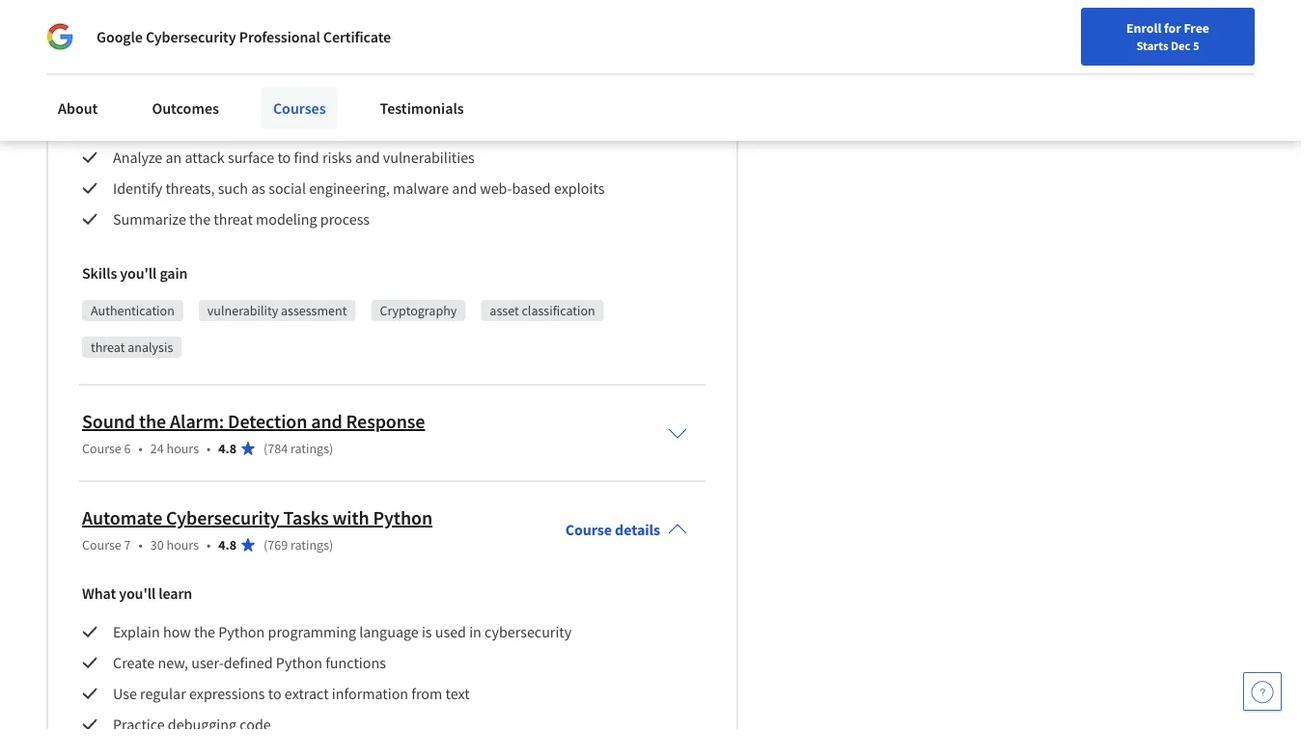 Task type: describe. For each thing, give the bounding box(es) containing it.
7
[[124, 537, 131, 554]]

cybersecurity for google
[[146, 27, 236, 46]]

• right 7
[[139, 537, 143, 554]]

malware
[[393, 179, 449, 198]]

30
[[150, 537, 164, 554]]

threat analysis
[[91, 339, 173, 356]]

sound
[[82, 410, 135, 434]]

an
[[165, 148, 182, 167]]

gain
[[160, 264, 188, 283]]

) for with
[[329, 537, 333, 554]]

text
[[445, 684, 470, 704]]

sound the alarm: detection and response
[[82, 410, 425, 434]]

surface
[[228, 148, 274, 167]]

course 5 • 26 hours •
[[82, 31, 211, 48]]

courses
[[273, 98, 326, 118]]

vulnerabilities
[[383, 148, 475, 167]]

cybersecurity for automate
[[166, 506, 279, 531]]

cryptography
[[380, 302, 457, 320]]

784
[[268, 440, 288, 458]]

1 4.8 from the top
[[218, 31, 236, 48]]

0 horizontal spatial 5
[[124, 31, 131, 48]]

and for risks
[[355, 148, 380, 167]]

certificate
[[323, 27, 391, 46]]

classify
[[113, 117, 162, 136]]

automate
[[82, 506, 162, 531]]

courses link
[[261, 87, 337, 129]]

• left '26'
[[139, 31, 143, 48]]

risks
[[322, 148, 352, 167]]

automate cybersecurity tasks with python
[[82, 506, 432, 531]]

testimonials
[[380, 98, 464, 118]]

cybersecurity
[[485, 623, 572, 642]]

google image
[[46, 23, 73, 50]]

with
[[332, 506, 369, 531]]

course for course 5 • 26 hours •
[[82, 31, 121, 48]]

new,
[[158, 654, 188, 673]]

create
[[113, 654, 155, 673]]

asset
[[490, 302, 519, 320]]

ratings for detection
[[290, 440, 329, 458]]

course 6 • 24 hours •
[[82, 440, 211, 458]]

vulnerability assessment
[[207, 302, 347, 320]]

enroll
[[1126, 19, 1161, 37]]

professional
[[239, 27, 320, 46]]

ratings for with
[[290, 537, 329, 554]]

summarize the threat modeling process
[[113, 210, 370, 229]]

identify threats, such as social engineering, malware and web-based exploits
[[113, 179, 605, 198]]

explain how the python programming language is used in cybersecurity
[[113, 623, 572, 642]]

programming
[[268, 623, 356, 642]]

tasks
[[283, 506, 329, 531]]

response
[[346, 410, 425, 434]]

attack
[[185, 148, 225, 167]]

769
[[268, 537, 288, 554]]

assessment
[[281, 302, 347, 320]]

dec
[[1171, 38, 1190, 53]]

modeling
[[256, 210, 317, 229]]

( for alarm:
[[263, 440, 268, 458]]

for
[[1164, 19, 1181, 37]]

analyze
[[113, 148, 162, 167]]

show notifications image
[[1077, 24, 1100, 47]]

5 inside enroll for free starts dec 5
[[1193, 38, 1199, 53]]

you'll for gain
[[120, 264, 157, 283]]

the for summarize
[[189, 210, 211, 229]]

authentication
[[91, 302, 175, 320]]

the for sound
[[139, 410, 166, 434]]

language
[[359, 623, 419, 642]]

( for tasks
[[263, 537, 268, 554]]

free
[[1184, 19, 1209, 37]]

extract
[[285, 684, 329, 704]]

24
[[150, 440, 164, 458]]

detection
[[228, 410, 307, 434]]

( 784 ratings )
[[263, 440, 333, 458]]

about
[[58, 98, 98, 118]]

1 hours from the top
[[167, 31, 199, 48]]

• right 6
[[139, 440, 143, 458]]

analyze an attack surface to find risks and vulnerabilities
[[113, 148, 475, 167]]

course details button
[[550, 493, 703, 567]]

starts
[[1136, 38, 1168, 53]]



Task type: vqa. For each thing, say whether or not it's contained in the screenshot.
the 'demand'
no



Task type: locate. For each thing, give the bounding box(es) containing it.
help center image
[[1251, 680, 1274, 704]]

hours for the
[[167, 440, 199, 458]]

•
[[139, 31, 143, 48], [207, 31, 211, 48], [139, 440, 143, 458], [207, 440, 211, 458], [139, 537, 143, 554], [207, 537, 211, 554]]

python up the defined
[[218, 623, 265, 642]]

you'll left gain
[[120, 264, 157, 283]]

enroll for free starts dec 5
[[1126, 19, 1209, 53]]

1 vertical spatial and
[[452, 179, 477, 198]]

learn
[[159, 584, 192, 603]]

5 left '26'
[[124, 31, 131, 48]]

classification
[[522, 302, 595, 320]]

to left "find"
[[277, 148, 291, 167]]

course for course details
[[565, 520, 612, 540]]

1 vertical spatial cybersecurity
[[166, 506, 279, 531]]

about link
[[46, 87, 109, 129]]

and for malware
[[452, 179, 477, 198]]

exploits
[[554, 179, 605, 198]]

what you'll learn
[[82, 584, 192, 603]]

1 vertical spatial (
[[263, 440, 268, 458]]

hours for cybersecurity
[[167, 537, 199, 554]]

0 vertical spatial ratings
[[301, 31, 339, 48]]

process
[[320, 210, 370, 229]]

5
[[124, 31, 131, 48], [1193, 38, 1199, 53]]

course for course 7 • 30 hours •
[[82, 537, 121, 554]]

the down "threats,"
[[189, 210, 211, 229]]

1 vertical spatial the
[[139, 410, 166, 434]]

• down alarm:
[[207, 440, 211, 458]]

course left 7
[[82, 537, 121, 554]]

user-
[[191, 654, 224, 673]]

google cybersecurity professional certificate
[[97, 27, 391, 46]]

2 vertical spatial and
[[311, 410, 342, 434]]

python for defined
[[276, 654, 322, 673]]

skills
[[82, 264, 117, 283]]

cybersecurity right the google
[[146, 27, 236, 46]]

asset classification
[[490, 302, 595, 320]]

26
[[150, 31, 164, 48]]

web-
[[480, 179, 512, 198]]

assets
[[165, 117, 205, 136]]

ratings down tasks
[[290, 537, 329, 554]]

use regular expressions to extract information from text
[[113, 684, 470, 704]]

and left web- at the top left
[[452, 179, 477, 198]]

0 horizontal spatial and
[[311, 410, 342, 434]]

details
[[615, 520, 660, 540]]

• right '26'
[[207, 31, 211, 48]]

5 right dec
[[1193, 38, 1199, 53]]

threat down such
[[214, 210, 253, 229]]

0 vertical spatial )
[[339, 31, 343, 48]]

and up the ( 784 ratings )
[[311, 410, 342, 434]]

0 horizontal spatial threat
[[91, 339, 125, 356]]

testimonials link
[[368, 87, 476, 129]]

4.8 down sound the alarm: detection and response link
[[218, 440, 236, 458]]

expressions
[[189, 684, 265, 704]]

course left 6
[[82, 440, 121, 458]]

2 4.8 from the top
[[218, 440, 236, 458]]

1 vertical spatial threat
[[91, 339, 125, 356]]

0 vertical spatial you'll
[[120, 264, 157, 283]]

2 vertical spatial (
[[263, 537, 268, 554]]

( down detection
[[263, 440, 268, 458]]

coursera image
[[23, 16, 146, 47]]

used
[[435, 623, 466, 642]]

2 hours from the top
[[167, 440, 199, 458]]

menu item
[[932, 19, 1056, 82]]

and
[[355, 148, 380, 167], [452, 179, 477, 198], [311, 410, 342, 434]]

) for detection
[[329, 440, 333, 458]]

you'll for learn
[[119, 584, 156, 603]]

course right google "icon"
[[82, 31, 121, 48]]

( up courses link
[[263, 31, 268, 48]]

4.8 for tasks
[[218, 537, 236, 554]]

you'll
[[120, 264, 157, 283], [119, 584, 156, 603]]

1 vertical spatial python
[[218, 623, 265, 642]]

2 vertical spatial )
[[329, 537, 333, 554]]

regular
[[140, 684, 186, 704]]

functions
[[325, 654, 386, 673]]

) down with
[[329, 537, 333, 554]]

( 769 ratings )
[[263, 537, 333, 554]]

1 horizontal spatial threat
[[214, 210, 253, 229]]

the up 24 on the left bottom of page
[[139, 410, 166, 434]]

python for with
[[373, 506, 432, 531]]

6
[[124, 440, 131, 458]]

create new, user-defined python functions
[[113, 654, 386, 673]]

defined
[[224, 654, 273, 673]]

0 vertical spatial to
[[277, 148, 291, 167]]

course for course 6 • 24 hours •
[[82, 440, 121, 458]]

hours right 24 on the left bottom of page
[[167, 440, 199, 458]]

identify
[[113, 179, 162, 198]]

1 vertical spatial you'll
[[119, 584, 156, 603]]

python
[[373, 506, 432, 531], [218, 623, 265, 642], [276, 654, 322, 673]]

0 vertical spatial python
[[373, 506, 432, 531]]

you'll left the learn
[[119, 584, 156, 603]]

google
[[97, 27, 143, 46]]

course inside dropdown button
[[565, 520, 612, 540]]

what
[[82, 584, 116, 603]]

in
[[469, 623, 482, 642]]

find
[[294, 148, 319, 167]]

0 vertical spatial cybersecurity
[[146, 27, 236, 46]]

4.8 left professional
[[218, 31, 236, 48]]

1 ( from the top
[[263, 31, 268, 48]]

how
[[163, 623, 191, 642]]

1 horizontal spatial and
[[355, 148, 380, 167]]

( 1,062 ratings )
[[263, 31, 343, 48]]

3 ( from the top
[[263, 537, 268, 554]]

0 vertical spatial the
[[189, 210, 211, 229]]

classify assets
[[113, 117, 205, 136]]

based
[[512, 179, 551, 198]]

2 vertical spatial 4.8
[[218, 537, 236, 554]]

to left extract
[[268, 684, 281, 704]]

2 horizontal spatial and
[[452, 179, 477, 198]]

) right 1,062
[[339, 31, 343, 48]]

social
[[269, 179, 306, 198]]

course 7 • 30 hours •
[[82, 537, 211, 554]]

sound the alarm: detection and response link
[[82, 410, 425, 434]]

outcomes link
[[140, 87, 231, 129]]

ratings
[[301, 31, 339, 48], [290, 440, 329, 458], [290, 537, 329, 554]]

1 vertical spatial 4.8
[[218, 440, 236, 458]]

course details
[[565, 520, 660, 540]]

threat left the analysis
[[91, 339, 125, 356]]

information
[[332, 684, 408, 704]]

) right 784
[[329, 440, 333, 458]]

1 vertical spatial to
[[268, 684, 281, 704]]

threats,
[[165, 179, 215, 198]]

summarize
[[113, 210, 186, 229]]

• right 30
[[207, 537, 211, 554]]

4.8
[[218, 31, 236, 48], [218, 440, 236, 458], [218, 537, 236, 554]]

engineering,
[[309, 179, 390, 198]]

None search field
[[275, 12, 507, 51]]

python up extract
[[276, 654, 322, 673]]

explain
[[113, 623, 160, 642]]

1 vertical spatial hours
[[167, 440, 199, 458]]

1,062
[[268, 31, 298, 48]]

0 vertical spatial hours
[[167, 31, 199, 48]]

2 ( from the top
[[263, 440, 268, 458]]

0 vertical spatial (
[[263, 31, 268, 48]]

1 horizontal spatial python
[[276, 654, 322, 673]]

to
[[277, 148, 291, 167], [268, 684, 281, 704]]

0 horizontal spatial python
[[218, 623, 265, 642]]

from
[[411, 684, 442, 704]]

analysis
[[128, 339, 173, 356]]

as
[[251, 179, 265, 198]]

0 vertical spatial 4.8
[[218, 31, 236, 48]]

outcomes
[[152, 98, 219, 118]]

threat
[[214, 210, 253, 229], [91, 339, 125, 356]]

vulnerability
[[207, 302, 278, 320]]

4.8 down automate cybersecurity tasks with python
[[218, 537, 236, 554]]

hours right 30
[[167, 537, 199, 554]]

(
[[263, 31, 268, 48], [263, 440, 268, 458], [263, 537, 268, 554]]

alarm:
[[170, 410, 224, 434]]

3 4.8 from the top
[[218, 537, 236, 554]]

automate cybersecurity tasks with python link
[[82, 506, 432, 531]]

3 hours from the top
[[167, 537, 199, 554]]

ratings right 1,062
[[301, 31, 339, 48]]

0 vertical spatial and
[[355, 148, 380, 167]]

2 horizontal spatial python
[[373, 506, 432, 531]]

and right risks
[[355, 148, 380, 167]]

1 vertical spatial ratings
[[290, 440, 329, 458]]

cybersecurity
[[146, 27, 236, 46], [166, 506, 279, 531]]

the right the how
[[194, 623, 215, 642]]

2 vertical spatial ratings
[[290, 537, 329, 554]]

2 vertical spatial the
[[194, 623, 215, 642]]

skills you'll gain
[[82, 264, 188, 283]]

1 vertical spatial )
[[329, 440, 333, 458]]

1 horizontal spatial 5
[[1193, 38, 1199, 53]]

is
[[422, 623, 432, 642]]

python right with
[[373, 506, 432, 531]]

use
[[113, 684, 137, 704]]

( down automate cybersecurity tasks with python
[[263, 537, 268, 554]]

0 vertical spatial threat
[[214, 210, 253, 229]]

ratings right 784
[[290, 440, 329, 458]]

2 vertical spatial python
[[276, 654, 322, 673]]

4.8 for alarm:
[[218, 440, 236, 458]]

course left the details
[[565, 520, 612, 540]]

cybersecurity up 769
[[166, 506, 279, 531]]

hours right '26'
[[167, 31, 199, 48]]

2 vertical spatial hours
[[167, 537, 199, 554]]

)
[[339, 31, 343, 48], [329, 440, 333, 458], [329, 537, 333, 554]]



